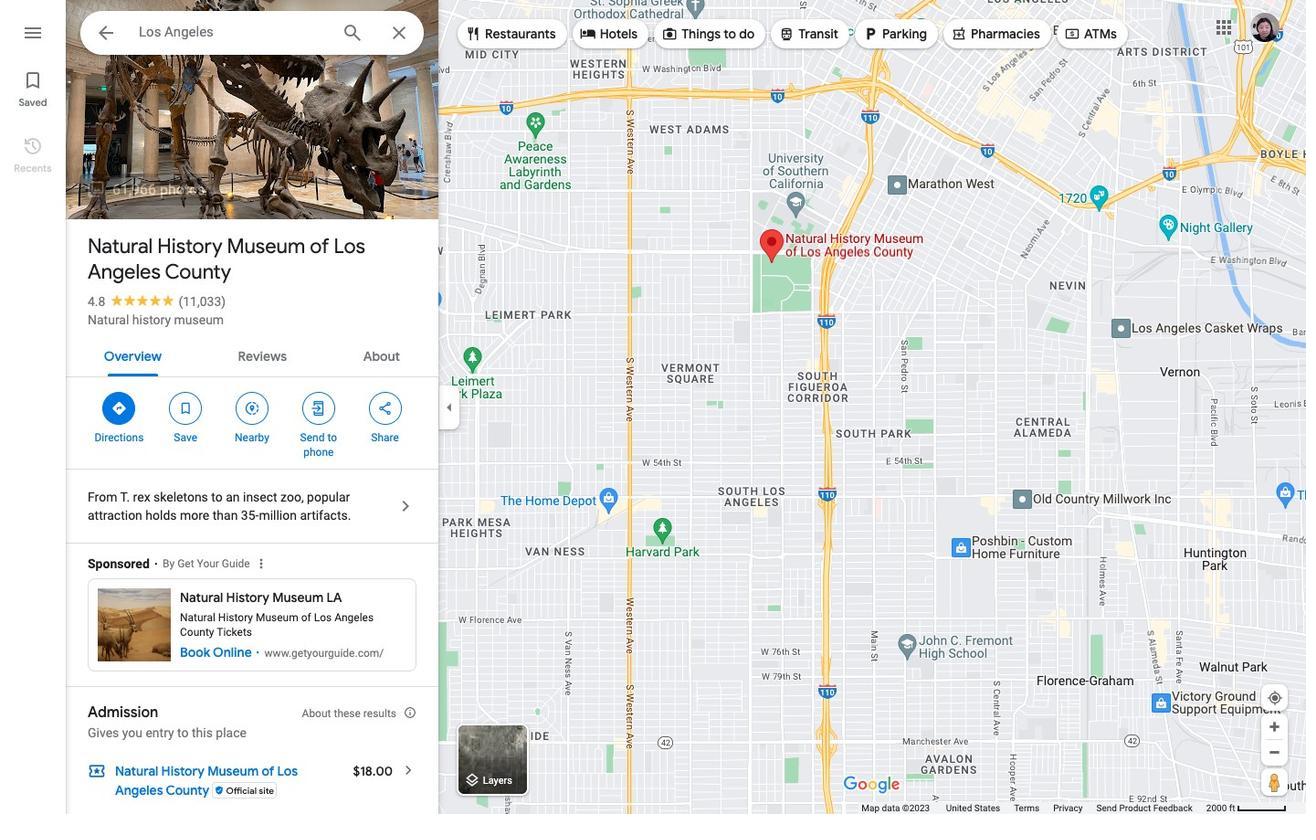 Task type: describe. For each thing, give the bounding box(es) containing it.
2 horizontal spatial los
[[334, 234, 365, 259]]

feedback
[[1154, 803, 1193, 813]]

send product feedback
[[1097, 803, 1193, 813]]

send product feedback button
[[1097, 802, 1193, 814]]

save
[[174, 431, 197, 444]]


[[863, 23, 879, 43]]

zoo,
[[281, 490, 304, 504]]

nearby
[[235, 431, 269, 444]]

sponsored · by get your guide element
[[88, 544, 439, 578]]

you
[[122, 725, 142, 740]]

from t. rex skeletons to an insect zoo, popular attraction holds more than 35-million artifacts. button
[[66, 470, 439, 543]]

terms
[[1014, 803, 1040, 813]]

about these results image
[[404, 706, 417, 719]]

admission
[[88, 704, 158, 722]]


[[779, 23, 795, 43]]

book
[[180, 644, 210, 661]]

do
[[739, 26, 755, 42]]

about for about these results
[[302, 707, 331, 720]]

collapse side panel image
[[439, 397, 460, 417]]

menu image
[[22, 22, 44, 44]]

about button
[[349, 333, 415, 376]]


[[310, 398, 327, 418]]

natural history museum button
[[88, 311, 224, 329]]

insect
[[243, 490, 277, 504]]

0 vertical spatial of
[[310, 234, 329, 259]]

these
[[334, 707, 361, 720]]

natural down the by get your guide
[[180, 589, 223, 606]]

history up '(11,033)'
[[157, 234, 222, 259]]

by
[[163, 557, 175, 570]]

share
[[371, 431, 399, 444]]

2 vertical spatial of
[[262, 763, 274, 779]]

show street view coverage image
[[1262, 768, 1288, 796]]

this
[[192, 725, 213, 740]]

overview
[[104, 348, 162, 365]]

2000 ft button
[[1207, 803, 1287, 813]]

 things to do
[[662, 23, 755, 43]]

skeletons
[[154, 490, 208, 504]]

official
[[226, 784, 257, 796]]


[[1064, 23, 1081, 43]]

than
[[213, 508, 238, 523]]

natural history museum la natural history museum of los angeles county tickets
[[180, 589, 374, 639]]

 atms
[[1064, 23, 1117, 43]]

history
[[132, 312, 171, 327]]

official site
[[226, 784, 274, 796]]

online
[[213, 644, 252, 661]]

phone
[[304, 446, 334, 459]]

 hotels
[[580, 23, 638, 43]]

site
[[259, 784, 274, 796]]

2000
[[1207, 803, 1227, 813]]

google maps element
[[0, 0, 1307, 814]]

 button
[[80, 11, 132, 58]]

 parking
[[863, 23, 927, 43]]

(11,033)
[[179, 294, 226, 309]]

an
[[226, 490, 240, 504]]

history up tickets at left
[[218, 611, 253, 624]]

results
[[364, 707, 397, 720]]

privacy
[[1054, 803, 1083, 813]]

states
[[975, 803, 1001, 813]]

pharmacies
[[971, 26, 1041, 42]]

product
[[1120, 803, 1152, 813]]

artifacts.
[[300, 508, 351, 523]]

natural up 4.8 stars image
[[88, 234, 153, 259]]


[[951, 23, 968, 43]]

google account: michele murakami  
(michele.murakami@adept.ai) image
[[1251, 12, 1280, 42]]

send to phone
[[300, 431, 337, 459]]

atms
[[1084, 26, 1117, 42]]

send for send to phone
[[300, 431, 325, 444]]

to inside from t. rex skeletons to an insect zoo, popular attraction holds more than 35-million artifacts.
[[211, 490, 223, 504]]

$18.00
[[353, 763, 393, 779]]

11,033 reviews element
[[179, 294, 226, 309]]

entry
[[146, 725, 174, 740]]

angeles inside the natural history museum la natural history museum of los angeles county tickets
[[335, 611, 374, 624]]



Task type: locate. For each thing, give the bounding box(es) containing it.
about inside button
[[363, 348, 400, 365]]

0 vertical spatial angeles
[[88, 259, 161, 285]]

angeles down la
[[335, 611, 374, 624]]


[[662, 23, 678, 43]]

1 vertical spatial los
[[314, 611, 332, 624]]

county left official at left bottom
[[166, 782, 209, 799]]


[[95, 20, 117, 46]]

send inside button
[[1097, 803, 1117, 813]]

show your location image
[[1267, 690, 1284, 706]]

to left do
[[724, 26, 736, 42]]

1 vertical spatial natural history museum of los angeles county
[[115, 763, 298, 799]]

1 horizontal spatial about
[[363, 348, 400, 365]]

none field inside the los angeles field
[[139, 21, 327, 43]]

place
[[216, 725, 247, 740]]

by get your guide
[[163, 557, 250, 570]]

layers
[[483, 775, 513, 787]]

1 vertical spatial about
[[302, 707, 331, 720]]

send inside send to phone
[[300, 431, 325, 444]]

book online
[[180, 644, 252, 661]]

privacy button
[[1054, 802, 1083, 814]]

to inside send to phone
[[327, 431, 337, 444]]

natural history museum of los angeles county down this
[[115, 763, 298, 799]]

natural history museum
[[88, 312, 224, 327]]

county inside the natural history museum la natural history museum of los angeles county tickets
[[180, 626, 214, 639]]

0 vertical spatial about
[[363, 348, 400, 365]]

0 horizontal spatial about
[[302, 707, 331, 720]]

history down guide
[[226, 589, 270, 606]]

natural inside 'button'
[[88, 312, 129, 327]]

museum
[[174, 312, 224, 327]]

www.getyourguide.com/
[[265, 646, 384, 659]]

reviews button
[[223, 333, 302, 376]]

1 horizontal spatial send
[[1097, 803, 1117, 813]]

more
[[180, 508, 209, 523]]

photo of natural history museum of los angeles county image
[[66, 0, 439, 249]]

photos
[[160, 181, 205, 198]]

1 vertical spatial send
[[1097, 803, 1117, 813]]

from
[[88, 490, 117, 504]]

united states
[[946, 803, 1001, 813]]

county up '(11,033)'
[[165, 259, 231, 285]]

about up 
[[363, 348, 400, 365]]

from t. rex skeletons to an insect zoo, popular attraction holds more than 35-million artifacts.
[[88, 490, 351, 523]]

actions for natural history museum of los angeles county region
[[66, 377, 439, 469]]

history
[[157, 234, 222, 259], [226, 589, 270, 606], [218, 611, 253, 624], [161, 763, 205, 779]]


[[465, 23, 482, 43]]

history down gives you entry to this place
[[161, 763, 205, 779]]

2 vertical spatial angeles
[[115, 782, 163, 799]]

gives
[[88, 725, 119, 740]]

to inside  things to do
[[724, 26, 736, 42]]

directions
[[95, 431, 144, 444]]

angeles up 4.8 stars image
[[88, 259, 161, 285]]

61,966 photos button
[[79, 174, 212, 206]]

tab list containing overview
[[66, 333, 439, 376]]

footer containing map data ©2023
[[862, 802, 1207, 814]]

tab list
[[66, 333, 439, 376]]

reviews
[[238, 348, 287, 365]]

map data ©2023
[[862, 803, 933, 813]]

Los Angeles field
[[80, 11, 424, 55]]

1 horizontal spatial los
[[314, 611, 332, 624]]

send
[[300, 431, 325, 444], [1097, 803, 1117, 813]]

send up "phone"
[[300, 431, 325, 444]]

0 vertical spatial natural history museum of los angeles county
[[88, 234, 365, 285]]

about for about
[[363, 348, 400, 365]]

0 horizontal spatial send
[[300, 431, 325, 444]]

ft
[[1230, 803, 1236, 813]]

data
[[882, 803, 900, 813]]

los
[[334, 234, 365, 259], [314, 611, 332, 624], [277, 763, 298, 779]]


[[377, 398, 393, 418]]

rex
[[133, 490, 150, 504]]

zoom out image
[[1268, 746, 1282, 759]]

la
[[327, 589, 342, 606]]

2000 ft
[[1207, 803, 1236, 813]]

about left these
[[302, 707, 331, 720]]

things
[[682, 26, 721, 42]]


[[244, 398, 260, 418]]

angeles down you on the bottom of the page
[[115, 782, 163, 799]]

1 vertical spatial angeles
[[335, 611, 374, 624]]

tickets
[[217, 626, 252, 639]]

transit
[[799, 26, 839, 42]]

holds
[[146, 508, 177, 523]]

4.8
[[88, 294, 105, 309]]

2 vertical spatial county
[[166, 782, 209, 799]]

guide
[[222, 557, 250, 570]]

united states button
[[946, 802, 1001, 814]]

 transit
[[779, 23, 839, 43]]

list
[[0, 0, 66, 814]]


[[177, 398, 194, 418]]

 search field
[[80, 11, 424, 58]]

to left an
[[211, 490, 223, 504]]

zoom in image
[[1268, 720, 1282, 734]]

to
[[724, 26, 736, 42], [327, 431, 337, 444], [211, 490, 223, 504], [177, 725, 189, 740]]

recents button
[[0, 128, 66, 179]]

natural up book
[[180, 611, 216, 624]]

of inside the natural history museum la natural history museum of los angeles county tickets
[[301, 611, 311, 624]]

1 vertical spatial of
[[301, 611, 311, 624]]

map
[[862, 803, 880, 813]]

to up "phone"
[[327, 431, 337, 444]]

get
[[177, 557, 194, 570]]

million
[[259, 508, 297, 523]]

natural down 4.8
[[88, 312, 129, 327]]

0 vertical spatial send
[[300, 431, 325, 444]]

natural history museum of los angeles county up '(11,033)'
[[88, 234, 365, 285]]

t.
[[120, 490, 130, 504]]

natural history museum of los angeles county main content
[[66, 0, 439, 814]]

your
[[197, 557, 219, 570]]

 pharmacies
[[951, 23, 1041, 43]]

popular
[[307, 490, 350, 504]]

parking
[[883, 26, 927, 42]]

terms button
[[1014, 802, 1040, 814]]

recents
[[14, 162, 52, 175]]

attraction
[[88, 508, 142, 523]]

send for send product feedback
[[1097, 803, 1117, 813]]

about these results
[[302, 707, 397, 720]]

1 vertical spatial county
[[180, 626, 214, 639]]

4.8 stars image
[[105, 294, 179, 306]]

county up book
[[180, 626, 214, 639]]

saved
[[19, 96, 47, 109]]

overview button
[[89, 333, 176, 376]]

restaurants
[[485, 26, 556, 42]]

35-
[[241, 508, 259, 523]]

0 horizontal spatial los
[[277, 763, 298, 779]]

footer
[[862, 802, 1207, 814]]

saved button
[[0, 62, 66, 113]]

0 vertical spatial los
[[334, 234, 365, 259]]

to left this
[[177, 725, 189, 740]]

los inside the natural history museum la natural history museum of los angeles county tickets
[[314, 611, 332, 624]]

angeles
[[88, 259, 161, 285], [335, 611, 374, 624], [115, 782, 163, 799]]

None field
[[139, 21, 327, 43]]

about
[[363, 348, 400, 365], [302, 707, 331, 720]]

sponsored
[[88, 556, 150, 571]]

footer inside the google maps "element"
[[862, 802, 1207, 814]]

list containing saved
[[0, 0, 66, 814]]

united
[[946, 803, 972, 813]]

send left product
[[1097, 803, 1117, 813]]

61,966
[[112, 181, 156, 198]]

gives you entry to this place
[[88, 725, 247, 740]]

2 vertical spatial los
[[277, 763, 298, 779]]

tab list inside the google maps "element"
[[66, 333, 439, 376]]


[[580, 23, 596, 43]]


[[111, 398, 127, 418]]

natural down you on the bottom of the page
[[115, 763, 158, 779]]

natural
[[88, 234, 153, 259], [88, 312, 129, 327], [180, 589, 223, 606], [180, 611, 216, 624], [115, 763, 158, 779]]

natural history museum of los angeles county
[[88, 234, 365, 285], [115, 763, 298, 799]]

61,966 photos
[[112, 181, 205, 198]]

0 vertical spatial county
[[165, 259, 231, 285]]



Task type: vqa. For each thing, say whether or not it's contained in the screenshot.
British corresponding to 11:40 AM
no



